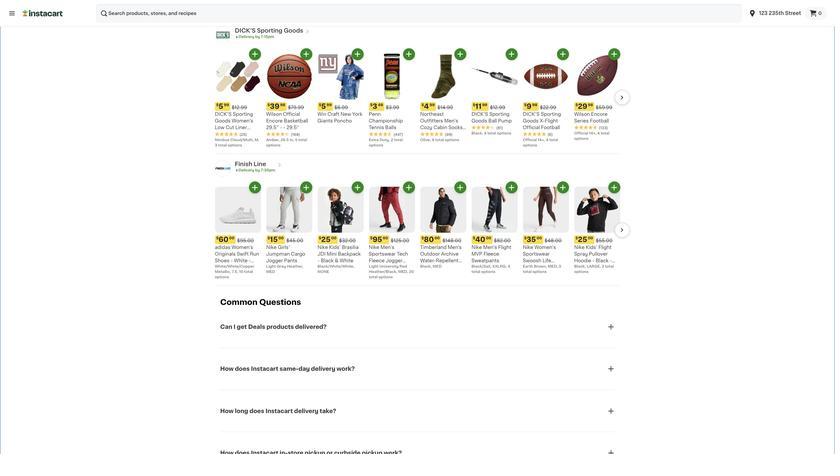 Task type: describe. For each thing, give the bounding box(es) containing it.
$4.99 original price: $14.99 element
[[420, 102, 466, 111]]

options inside earth brown, med, 3 total options
[[533, 270, 547, 274]]

$32,
[[383, 3, 391, 7]]

jacket,
[[436, 265, 453, 270]]

add image for nike girls' jumpman cargo jogger pants
[[302, 184, 310, 192]]

black, for 80
[[420, 265, 432, 269]]

street
[[785, 11, 801, 16]]

outfitters
[[420, 119, 443, 123]]

backpack
[[338, 252, 361, 257]]

low
[[215, 125, 225, 130]]

1 save from the left
[[289, 3, 298, 7]]

$ for adidas women's originals swift run shoes - white - size 7.5 m
[[216, 237, 219, 240]]

options down series
[[574, 137, 589, 141]]

hoodie
[[574, 259, 591, 263]]

$ for dick's sporting goods women's low cut liner socks - nimbus cloud & multi
[[216, 103, 219, 107]]

$48.00
[[545, 239, 562, 243]]

00 for $32.00
[[331, 237, 337, 240]]

total inside white/white/copper metallic, 7.5, 10 total options
[[244, 270, 253, 274]]

nimbus inside the nimbus cloud/multi, m, 3 total options
[[215, 138, 230, 142]]

$5.99 original price: $6.99 element
[[318, 102, 364, 111]]

flight inside the $ 9 98 $22.99 dick's sporting goods x-flight official football
[[545, 119, 558, 123]]

women's for 35
[[535, 245, 556, 250]]

0 vertical spatial delivery
[[311, 367, 335, 372]]

goods for dick's sporting goods
[[284, 28, 303, 33]]

15
[[270, 236, 278, 243]]

1 horizontal spatial 3
[[373, 103, 377, 110]]

$ for dick's sporting goods ball pump
[[473, 103, 475, 107]]

football inside wilson encore series football
[[590, 119, 609, 123]]

$60.00 original price: $95.00 element
[[215, 236, 261, 244]]

11
[[475, 103, 482, 110]]

29
[[578, 103, 587, 110]]

options inside the nimbus cloud/multi, m, 3 total options
[[228, 144, 242, 147]]

common
[[220, 299, 258, 307]]

sportswear for 35
[[523, 252, 550, 257]]

product group containing 35
[[523, 182, 569, 275]]

$ inside $ 4 99 $14.99 northeast outfitters men's cozy cabin socks - camo
[[422, 103, 424, 107]]

$55.00
[[596, 239, 613, 243]]

$ for nike men's flight mvp fleece sweatpants
[[473, 237, 475, 240]]

nike for nike kids' flight spray pullover hoodie - black - 95c676 023
[[574, 245, 585, 250]]

how long does instacart delivery take?
[[220, 409, 336, 414]]

$ for win craft new york giants poncho
[[319, 103, 321, 107]]

new
[[341, 112, 351, 117]]

total down ball
[[488, 132, 496, 135]]

- up black, large, 2 total options
[[610, 259, 612, 263]]

flight for nike men's flight mvp fleece sweatpants black/sail, xxlrg, 4 total options
[[498, 245, 511, 250]]

$59.99
[[596, 105, 613, 110]]

win
[[318, 112, 326, 117]]

white/white/copper metallic, 7.5, 10 total options
[[215, 265, 254, 279]]

championship
[[369, 119, 403, 123]]

$125.00
[[391, 239, 409, 243]]

$ 3 49
[[370, 103, 383, 110]]

m
[[234, 265, 238, 270]]

7:30pm
[[261, 169, 275, 172]]

spend for 1st spend $30, save $5 button from left
[[267, 3, 279, 7]]

girls'
[[278, 245, 290, 250]]

buy any 3, save $0.75
[[524, 3, 564, 7]]

grey
[[277, 265, 286, 269]]

$12.99 for 5
[[232, 105, 247, 110]]

adidas women's originals swift run shoes - white - size 7.5 m
[[215, 245, 259, 270]]

ball
[[489, 119, 497, 123]]

cloud/multi,
[[230, 138, 254, 142]]

$95.00
[[237, 239, 254, 243]]

goods for dick's sporting goods women's low cut liner socks - nimbus cloud & multi
[[215, 119, 231, 123]]

black, med
[[420, 265, 442, 269]]

finish
[[235, 162, 252, 167]]

balls
[[385, 125, 397, 130]]

39
[[270, 103, 280, 110]]

$14.99
[[438, 105, 453, 110]]

archive
[[441, 252, 459, 257]]

add image for dick's sporting goods ball pump
[[508, 50, 516, 58]]

3 for earth brown, med, 3 total options
[[559, 265, 561, 269]]

med, inside light university red heather/black, med, 20 total options
[[398, 270, 408, 274]]

& inside nike kids' brasilia jdi mini backpack - black & white black/white/white, none
[[335, 259, 339, 263]]

add image for 5
[[353, 50, 362, 58]]

5 save from the left
[[544, 3, 553, 7]]

(6)
[[548, 133, 553, 137]]

0 vertical spatial does
[[235, 367, 250, 372]]

40
[[475, 236, 485, 243]]

total down (6)
[[550, 138, 558, 142]]

options down (99)
[[445, 138, 459, 142]]

black for pullover
[[596, 259, 609, 263]]

023
[[594, 265, 603, 270]]

$ for nike women's sportswear swoosh life leggings, medium
[[524, 237, 527, 240]]

black/white/white,
[[318, 265, 354, 269]]

instacart logo image
[[23, 9, 63, 17]]

add image for dick's sporting goods women's low cut liner socks - nimbus cloud & multi
[[251, 50, 259, 58]]

$ for nike kids' brasilia jdi mini backpack - black & white
[[319, 237, 321, 240]]

wilson inside wilson encore series football
[[574, 112, 590, 117]]

total inside extra duty, 2 total options
[[394, 138, 403, 142]]

official down series
[[574, 132, 588, 135]]

$ 5 99 for win
[[319, 103, 332, 110]]

medium inside timberland men's outdoor archive water-repellent puffer jacket, medium
[[420, 272, 439, 277]]

jogger inside nike men's sportswear tech fleece jogger pants
[[386, 259, 403, 263]]

official 14+, 4 total options for 29
[[574, 132, 610, 141]]

olive,
[[420, 138, 431, 142]]

wilson encore series football
[[574, 112, 609, 123]]

nimbus inside the dick's sporting goods women's low cut liner socks - nimbus cloud & multi
[[234, 132, 252, 137]]

get
[[237, 325, 247, 330]]

women's inside the dick's sporting goods women's low cut liner socks - nimbus cloud & multi
[[232, 119, 253, 123]]

white inside nike kids' brasilia jdi mini backpack - black & white black/white/white, none
[[340, 259, 353, 263]]

$6.99
[[334, 105, 348, 110]]

nike for nike kids' brasilia jdi mini backpack - black & white black/white/white, none
[[318, 245, 328, 250]]

4 inside $ 4 99 $14.99 northeast outfitters men's cozy cabin socks - camo
[[424, 103, 429, 110]]

women's for 60
[[232, 245, 253, 250]]

spend $32, save $5
[[370, 3, 406, 7]]

$39.98 original price: $79.99 element
[[266, 102, 312, 111]]

00 for $95.00
[[229, 237, 234, 240]]

options down the $ 9 98 $22.99 dick's sporting goods x-flight official football
[[523, 144, 537, 147]]

extra
[[369, 138, 379, 142]]

delivered?
[[295, 325, 327, 330]]

can
[[220, 325, 232, 330]]

sporting inside the $ 9 98 $22.99 dick's sporting goods x-flight official football
[[541, 112, 561, 117]]

1 $30, from the left
[[280, 3, 288, 7]]

white inside adidas women's originals swift run shoes - white - size 7.5 m
[[234, 259, 248, 263]]

3 for nimbus cloud/multi, m, 3 total options
[[215, 144, 217, 147]]

how long does instacart delivery take? button
[[220, 400, 615, 424]]

6
[[432, 138, 434, 142]]

medium inside nike women's sportswear swoosh life leggings, medium
[[547, 265, 566, 270]]

dick's inside the dick's sporting goods women's low cut liner socks - nimbus cloud & multi
[[215, 112, 232, 117]]

$ 95 00
[[370, 236, 388, 243]]

product group containing 3
[[369, 48, 415, 148]]

official 14+, 4 total options for 9
[[523, 138, 558, 147]]

1 vertical spatial instacart
[[266, 409, 293, 414]]

9
[[527, 103, 532, 110]]

1 spend $30, save $5 button from the left
[[266, 3, 312, 14]]

5 $5 from the left
[[607, 3, 612, 7]]

$15.00 original price: $45.00 element
[[266, 236, 312, 244]]

29.5"
[[287, 125, 299, 130]]

14+, for 29
[[589, 132, 597, 135]]

football inside the $ 9 98 $22.99 dick's sporting goods x-flight official football
[[541, 125, 560, 130]]

dick's for dick's sporting goods
[[235, 28, 256, 33]]

- inside the dick's sporting goods women's low cut liner socks - nimbus cloud & multi
[[230, 132, 232, 137]]

swoosh
[[523, 259, 542, 263]]

day
[[299, 367, 310, 372]]

spend for spend $32, save $5 button
[[370, 3, 382, 7]]

buy
[[524, 3, 531, 7]]

pants inside nike girls' jumpman cargo jogger pants light grey heather, med
[[284, 259, 297, 263]]

black/sail,
[[472, 265, 492, 269]]

socks inside $ 4 99 $14.99 northeast outfitters men's cozy cabin socks - camo
[[449, 125, 463, 130]]

run
[[250, 252, 259, 257]]

items for second see eligible items button from left
[[340, 3, 351, 6]]

nike for nike girls' jumpman cargo jogger pants light grey heather, med
[[266, 245, 277, 250]]

jogger inside nike girls' jumpman cargo jogger pants light grey heather, med
[[266, 259, 283, 263]]

men's inside $ 4 99 $14.99 northeast outfitters men's cozy cabin socks - camo
[[444, 119, 458, 123]]

cloud
[[215, 139, 229, 143]]

cabin
[[434, 125, 447, 130]]

mvp
[[472, 252, 482, 257]]

nike kids' flight spray pullover hoodie - black - 95c676 023
[[574, 245, 612, 270]]

35
[[527, 236, 536, 243]]

how does instacart same-day delivery work? button
[[220, 358, 615, 382]]

$ 60 00
[[216, 236, 234, 243]]

6 save from the left
[[597, 3, 606, 7]]

$25.00 original price: $55.00 element
[[574, 236, 620, 244]]

repellent
[[436, 259, 459, 263]]

men's for nike men's sportswear tech fleece jogger pants
[[381, 245, 394, 250]]

med inside nike girls' jumpman cargo jogger pants light grey heather, med
[[266, 270, 275, 274]]

socks inside the dick's sporting goods women's low cut liner socks - nimbus cloud & multi
[[215, 132, 229, 137]]

4 inside nike men's flight mvp fleece sweatpants black/sail, xxlrg, 4 total options
[[508, 265, 510, 269]]

none
[[318, 270, 329, 274]]

0 vertical spatial instacart
[[251, 367, 278, 372]]

add image for 4
[[456, 50, 465, 58]]

$ inside the $ 9 98 $22.99 dick's sporting goods x-flight official football
[[524, 103, 527, 107]]

black, for 25
[[574, 265, 586, 269]]

1 spend $30, save $5 from the left
[[267, 3, 304, 7]]

series
[[574, 119, 589, 123]]

options inside white/white/copper metallic, 7.5, 10 total options
[[215, 276, 229, 279]]

$ 11 99
[[473, 103, 487, 110]]

4 down the (133)
[[597, 132, 600, 135]]

pump
[[498, 119, 512, 123]]

$ 25 00 for $32.00
[[319, 236, 337, 243]]

4 down (6)
[[546, 138, 549, 142]]

1 see eligible items from the left
[[215, 3, 248, 6]]

nike kids' brasilia jdi mini backpack - black & white black/white/white, none
[[318, 245, 361, 274]]

add image for nike kids' brasilia jdi mini backpack - black & white
[[353, 184, 362, 192]]

$ 25 00 for $55.00
[[576, 236, 593, 243]]

00 for $45.00
[[279, 237, 284, 240]]

- inside nike kids' brasilia jdi mini backpack - black & white black/white/white, none
[[318, 259, 320, 263]]

add image for 40
[[508, 184, 516, 192]]

1 vertical spatial does
[[250, 409, 264, 414]]

dick's sporting goods image
[[215, 27, 231, 43]]

official inside $ 39 98 $79.99 wilson official encore basketball 29.5" - - 29.5"
[[283, 112, 300, 117]]

add image for adidas women's originals swift run shoes - white - size 7.5 m
[[251, 184, 259, 192]]

1 horizontal spatial black,
[[472, 132, 483, 135]]

multi
[[235, 139, 247, 143]]

$12.99 for 11
[[490, 105, 505, 110]]

sportswear for 95
[[369, 252, 396, 257]]

4 $5 from the left
[[504, 3, 509, 7]]

delivery for 60
[[239, 169, 254, 172]]

finish line image
[[215, 161, 231, 177]]

duty,
[[380, 138, 390, 142]]

add image for wilson official encore basketball 29.5" - - 29.5"
[[302, 50, 310, 58]]

total inside the nimbus cloud/multi, m, 3 total options
[[218, 144, 227, 147]]

$82.00
[[494, 239, 511, 243]]

size
[[215, 265, 225, 270]]

nike for nike men's flight mvp fleece sweatpants black/sail, xxlrg, 4 total options
[[472, 245, 482, 250]]

total right 6
[[435, 138, 444, 142]]

light inside nike girls' jumpman cargo jogger pants light grey heather, med
[[266, 265, 276, 269]]

delivery for 5
[[239, 35, 254, 39]]

7:15pm
[[261, 35, 274, 39]]

(99)
[[445, 133, 453, 137]]

$ inside $ 39 98 $79.99 wilson official encore basketball 29.5" - - 29.5"
[[268, 103, 270, 107]]

puffer
[[420, 265, 435, 270]]

(168)
[[291, 133, 300, 137]]

2 for duty,
[[391, 138, 393, 142]]

see for second see eligible items button from left
[[318, 3, 325, 6]]

3 $5 from the left
[[453, 3, 458, 7]]

life
[[543, 259, 551, 263]]

flight for nike kids' flight spray pullover hoodie - black - 95c676 023
[[599, 245, 612, 250]]

1 spend $20, save $5 button from the left
[[472, 3, 518, 14]]

spray
[[574, 252, 588, 257]]

$ 9 98 $22.99 dick's sporting goods x-flight official football
[[523, 103, 561, 130]]

99 for win
[[327, 103, 332, 107]]



Task type: vqa. For each thing, say whether or not it's contained in the screenshot.


Task type: locate. For each thing, give the bounding box(es) containing it.
1 horizontal spatial socks
[[449, 125, 463, 130]]

0 vertical spatial how
[[220, 367, 234, 372]]

- down run
[[249, 259, 251, 263]]

poncho
[[334, 119, 352, 123]]

total inside black, large, 2 total options
[[605, 265, 614, 269]]

black inside nike kids' brasilia jdi mini backpack - black & white black/white/white, none
[[321, 259, 334, 263]]

black, large, 2 total options
[[574, 265, 614, 274]]

options down black/sail,
[[481, 270, 496, 274]]

spend $20, save $5 button
[[472, 3, 518, 14], [574, 3, 620, 14]]

1 horizontal spatial $ 25 00
[[576, 236, 593, 243]]

1 spend $20, save $5 from the left
[[472, 3, 509, 7]]

1 by from the top
[[255, 35, 260, 39]]

men's inside timberland men's outdoor archive water-repellent puffer jacket, medium
[[448, 245, 462, 250]]

sportswear inside nike women's sportswear swoosh life leggings, medium
[[523, 252, 550, 257]]

1 horizontal spatial black
[[596, 259, 609, 263]]

00 right "35"
[[537, 237, 542, 240]]

encore down $29.98 original price: $59.99 element
[[591, 112, 608, 117]]

98 for 39
[[280, 103, 285, 107]]

1 horizontal spatial see eligible items button
[[318, 0, 364, 7]]

1 wilson from the left
[[266, 112, 282, 117]]

dick's up low
[[215, 112, 232, 117]]

2 spend from the left
[[370, 3, 382, 7]]

medium down life
[[547, 265, 566, 270]]

1 vertical spatial delivery
[[239, 169, 254, 172]]

4
[[424, 103, 429, 110], [484, 132, 487, 135], [597, 132, 600, 135], [546, 138, 549, 142], [508, 265, 510, 269]]

encore inside $ 39 98 $79.99 wilson official encore basketball 29.5" - - 29.5"
[[266, 119, 283, 123]]

earth brown, med, 3 total options
[[523, 265, 561, 274]]

0 vertical spatial nimbus
[[234, 132, 252, 137]]

1 horizontal spatial spend $20, save $5 button
[[574, 3, 620, 14]]

2 horizontal spatial flight
[[599, 245, 612, 250]]

flight inside nike men's flight mvp fleece sweatpants black/sail, xxlrg, 4 total options
[[498, 245, 511, 250]]

by left 7:15pm
[[255, 35, 260, 39]]

98 for 9
[[532, 103, 537, 107]]

jdi
[[318, 252, 326, 257]]

earth
[[523, 265, 533, 269]]

1 vertical spatial dick's
[[472, 112, 488, 117]]

dick's inside the $ 9 98 $22.99 dick's sporting goods x-flight official football
[[523, 112, 540, 117]]

black up 023
[[596, 259, 609, 263]]

goods for dick's sporting goods ball pump
[[472, 119, 487, 123]]

1 $20, from the left
[[485, 3, 494, 7]]

sporting for dick's sporting goods ball pump
[[489, 112, 510, 117]]

options inside amber, 29.5 in, 5 total options
[[266, 144, 281, 147]]

med, down life
[[548, 265, 558, 269]]

$ 15 00
[[268, 236, 284, 243]]

1 horizontal spatial spend $20, save $5
[[575, 3, 612, 7]]

1 horizontal spatial flight
[[545, 119, 558, 123]]

item carousel region
[[206, 48, 630, 151], [206, 182, 630, 283]]

socks up (99)
[[449, 125, 463, 130]]

save
[[289, 3, 298, 7], [392, 3, 401, 7], [443, 3, 452, 7], [495, 3, 503, 7], [544, 3, 553, 7], [597, 3, 606, 7]]

3 99 from the left
[[430, 103, 435, 107]]

1 $5 from the left
[[299, 3, 304, 7]]

$11.99 original price: $12.99 element
[[472, 102, 518, 111]]

1 vertical spatial fleece
[[369, 259, 385, 263]]

1 sportswear from the left
[[369, 252, 396, 257]]

total down cloud in the top left of the page
[[218, 144, 227, 147]]

2 00 from the left
[[279, 237, 284, 240]]

kids' inside "nike kids' flight spray pullover hoodie - black - 95c676 023"
[[586, 245, 597, 250]]

1 vertical spatial football
[[541, 125, 560, 130]]

pants
[[284, 259, 297, 263], [369, 265, 382, 270]]

00 for $148.00
[[435, 237, 440, 240]]

2 see eligible items button from the left
[[318, 0, 364, 7]]

$ up spray
[[576, 237, 578, 240]]

- right the 29.5"
[[280, 125, 282, 130]]

3 nike from the left
[[369, 245, 379, 250]]

2 for large,
[[602, 265, 604, 269]]

item carousel region for finish line
[[206, 182, 630, 283]]

dick's down $ 11 99
[[472, 112, 488, 117]]

2 black from the left
[[596, 259, 609, 263]]

$ 4 99 $14.99 northeast outfitters men's cozy cabin socks - camo
[[420, 103, 466, 137]]

2 horizontal spatial 3
[[559, 265, 561, 269]]

95
[[373, 236, 382, 243]]

14+, for 9
[[538, 138, 545, 142]]

2 spend $20, save $5 from the left
[[575, 3, 612, 7]]

med down water- at right
[[433, 265, 442, 269]]

$ inside the $ 3 49
[[370, 103, 373, 107]]

product group containing 4
[[420, 48, 466, 143]]

1 horizontal spatial dick's
[[472, 112, 488, 117]]

& up black/white/white,
[[335, 259, 339, 263]]

camo
[[420, 132, 434, 137]]

$ 5 99 inside $5.99 original price: $12.99 "element"
[[216, 103, 229, 110]]

1 horizontal spatial 2
[[602, 265, 604, 269]]

fleece for sportswear
[[369, 259, 385, 263]]

options inside black, large, 2 total options
[[574, 270, 589, 274]]

2 sportswear from the left
[[523, 252, 550, 257]]

$ inside $ 29 98
[[576, 103, 578, 107]]

total down black/sail,
[[472, 270, 480, 274]]

adidas
[[215, 245, 230, 250]]

$3.49 original price: $3.99 element
[[369, 102, 415, 111]]

25 for nike kids' brasilia jdi mini backpack - black & white
[[321, 236, 331, 243]]

1 00 from the left
[[229, 237, 234, 240]]

1 horizontal spatial $20,
[[588, 3, 596, 7]]

women's
[[232, 119, 253, 123], [232, 245, 253, 250], [535, 245, 556, 250]]

originals
[[215, 252, 236, 257]]

- up large,
[[593, 259, 595, 263]]

fleece up heather/black,
[[369, 259, 385, 263]]

$ left 49
[[370, 103, 373, 107]]

sporting down the $22.99
[[541, 112, 561, 117]]

options down the multi
[[228, 144, 242, 147]]

0 horizontal spatial see
[[215, 3, 222, 6]]

2 spend $20, save $5 button from the left
[[574, 3, 620, 14]]

0
[[819, 11, 822, 16]]

1 vertical spatial med
[[266, 270, 275, 274]]

fleece up 'sweatpants'
[[484, 252, 499, 257]]

$0.75
[[554, 3, 564, 7]]

add image for 95
[[405, 184, 413, 192]]

4 down dick's sporting goods ball pump
[[484, 132, 487, 135]]

$ 39 98 $79.99 wilson official encore basketball 29.5" - - 29.5"
[[266, 103, 308, 130]]

0 horizontal spatial dick's
[[235, 28, 256, 33]]

0 horizontal spatial items
[[238, 3, 248, 6]]

options inside nike men's flight mvp fleece sweatpants black/sail, xxlrg, 4 total options
[[481, 270, 496, 274]]

0 horizontal spatial wilson
[[266, 112, 282, 117]]

1 horizontal spatial $30,
[[434, 3, 443, 7]]

& inside the dick's sporting goods women's low cut liner socks - nimbus cloud & multi
[[230, 139, 234, 143]]

flight inside "nike kids' flight spray pullover hoodie - black - 95c676 023"
[[599, 245, 612, 250]]

1 item carousel region from the top
[[206, 48, 630, 151]]

$ left the $22.99
[[524, 103, 527, 107]]

00 for $55.00
[[588, 237, 593, 240]]

0 horizontal spatial 5
[[219, 103, 223, 110]]

99 inside $ 11 99
[[482, 103, 487, 107]]

black down mini
[[321, 259, 334, 263]]

cut
[[226, 125, 234, 130]]

1 dick's from the left
[[215, 112, 232, 117]]

$ for nike girls' jumpman cargo jogger pants
[[268, 237, 270, 240]]

None search field
[[96, 4, 742, 23]]

total inside nike men's flight mvp fleece sweatpants black/sail, xxlrg, 4 total options
[[472, 270, 480, 274]]

2 $5 from the left
[[402, 3, 406, 7]]

0 horizontal spatial med
[[266, 270, 275, 274]]

1 horizontal spatial spend $30, save $5
[[421, 3, 458, 7]]

2 $20, from the left
[[588, 3, 596, 7]]

total down (168)
[[298, 138, 307, 142]]

0 horizontal spatial kids'
[[329, 245, 341, 250]]

4 spend from the left
[[472, 3, 485, 7]]

socks up cloud in the top left of the page
[[215, 132, 229, 137]]

00 inside the $ 15 00
[[279, 237, 284, 240]]

$ for wilson encore series football
[[576, 103, 578, 107]]

0 horizontal spatial encore
[[266, 119, 283, 123]]

goods inside the dick's sporting goods women's low cut liner socks - nimbus cloud & multi
[[215, 119, 231, 123]]

98 inside $ 29 98
[[588, 103, 593, 107]]

total down the (133)
[[601, 132, 610, 135]]

men's down $40.00 original price: $82.00 element on the bottom of page
[[483, 245, 497, 250]]

2 items from the left
[[340, 3, 351, 6]]

nike down the 15
[[266, 245, 277, 250]]

4 right xxlrg,
[[508, 265, 510, 269]]

1 horizontal spatial see eligible items
[[318, 3, 351, 6]]

pants inside nike men's sportswear tech fleece jogger pants
[[369, 265, 382, 270]]

1 $ 5 99 from the left
[[216, 103, 229, 110]]

2 by from the top
[[255, 169, 260, 172]]

0 horizontal spatial spend $30, save $5 button
[[266, 3, 312, 14]]

nike men's sportswear tech fleece jogger pants
[[369, 245, 408, 270]]

99 for dick's
[[224, 103, 229, 107]]

0 vertical spatial 14+,
[[589, 132, 597, 135]]

add image for 29
[[610, 50, 619, 58]]

98 right 9
[[532, 103, 537, 107]]

nimbus
[[234, 132, 252, 137], [215, 138, 230, 142]]

00 inside the '$ 40 00'
[[486, 237, 491, 240]]

olive, 6 total options
[[420, 138, 459, 142]]

official 14+, 4 total options down the (133)
[[574, 132, 610, 141]]

2 jogger from the left
[[386, 259, 403, 263]]

0 horizontal spatial &
[[230, 139, 234, 143]]

sporting for dick's sporting goods
[[257, 28, 282, 33]]

nimbus cloud/multi, m, 3 total options
[[215, 138, 259, 147]]

sportswear inside nike men's sportswear tech fleece jogger pants
[[369, 252, 396, 257]]

white/white/copper
[[215, 265, 254, 269]]

women's inside nike women's sportswear swoosh life leggings, medium
[[535, 245, 556, 250]]

add image for 80
[[456, 184, 465, 192]]

add image for 3
[[405, 50, 413, 58]]

mini
[[327, 252, 337, 257]]

14+, down wilson encore series football
[[589, 132, 597, 135]]

1 horizontal spatial med
[[433, 265, 442, 269]]

2 item carousel region from the top
[[206, 182, 630, 283]]

swift
[[237, 252, 249, 257]]

3,
[[540, 3, 543, 7]]

women's down the $35.00 original price: $48.00 element
[[535, 245, 556, 250]]

amber, 29.5 in, 5 total options
[[266, 138, 307, 147]]

any
[[532, 3, 539, 7]]

1 horizontal spatial sportswear
[[523, 252, 550, 257]]

add image
[[353, 50, 362, 58], [405, 50, 413, 58], [456, 50, 465, 58], [610, 50, 619, 58], [405, 184, 413, 192], [456, 184, 465, 192], [508, 184, 516, 192]]

5 up win
[[321, 103, 326, 110]]

$ for nike kids' flight spray pullover hoodie - black - 95c676 023
[[576, 237, 578, 240]]

98
[[280, 103, 285, 107], [532, 103, 537, 107], [588, 103, 593, 107]]

0 horizontal spatial light
[[266, 265, 276, 269]]

men's inside nike men's flight mvp fleece sweatpants black/sail, xxlrg, 4 total options
[[483, 245, 497, 250]]

see eligible items
[[215, 3, 248, 6], [318, 3, 351, 6]]

1 horizontal spatial dick's
[[523, 112, 540, 117]]

$ 25 00 inside $25.00 original price: $55.00 element
[[576, 236, 593, 243]]

1 99 from the left
[[224, 103, 229, 107]]

kids' for mini
[[329, 245, 341, 250]]

official 14+, 4 total options
[[574, 132, 610, 141], [523, 138, 558, 147]]

product group containing 95
[[369, 182, 415, 280]]

0 horizontal spatial med,
[[398, 270, 408, 274]]

00 right 95
[[383, 237, 388, 240]]

1 horizontal spatial items
[[340, 3, 351, 6]]

x-
[[540, 119, 545, 123]]

1 delivery from the top
[[239, 35, 254, 39]]

$ for nike men's sportswear tech fleece jogger pants
[[370, 237, 373, 240]]

1 vertical spatial socks
[[215, 132, 229, 137]]

25 for nike kids' flight spray pullover hoodie - black - 95c676 023
[[578, 236, 587, 243]]

- right cabin
[[464, 125, 466, 130]]

2 spend $30, save $5 button from the left
[[420, 3, 466, 14]]

1 horizontal spatial 14+,
[[589, 132, 597, 135]]

dick's inside dick's sporting goods ball pump
[[472, 112, 488, 117]]

extra duty, 2 total options
[[369, 138, 403, 147]]

2 save from the left
[[392, 3, 401, 7]]

2 99 from the left
[[327, 103, 332, 107]]

socks
[[449, 125, 463, 130], [215, 132, 229, 137]]

0 vertical spatial medium
[[547, 265, 566, 270]]

total inside amber, 29.5 in, 5 total options
[[298, 138, 307, 142]]

1 horizontal spatial 25
[[578, 236, 587, 243]]

nike inside nike girls' jumpman cargo jogger pants light grey heather, med
[[266, 245, 277, 250]]

med, inside earth brown, med, 3 total options
[[548, 265, 558, 269]]

light up heather/black,
[[369, 265, 379, 269]]

123
[[759, 11, 768, 16]]

1 horizontal spatial medium
[[547, 265, 566, 270]]

1 vertical spatial encore
[[266, 119, 283, 123]]

$ up dick's sporting goods ball pump
[[473, 103, 475, 107]]

spend $20, save $5
[[472, 3, 509, 7], [575, 3, 612, 7]]

$40.00 original price: $82.00 element
[[472, 236, 518, 244]]

amber,
[[266, 138, 280, 142]]

3 inside earth brown, med, 3 total options
[[559, 265, 561, 269]]

total inside earth brown, med, 3 total options
[[523, 270, 532, 274]]

0 horizontal spatial fleece
[[369, 259, 385, 263]]

2 nike from the left
[[318, 245, 328, 250]]

$25.00 original price: $32.00 element
[[318, 236, 364, 244]]

$ up jdi
[[319, 237, 321, 240]]

0 vertical spatial 2
[[391, 138, 393, 142]]

water-
[[420, 259, 436, 263]]

00
[[229, 237, 234, 240], [279, 237, 284, 240], [331, 237, 337, 240], [383, 237, 388, 240], [435, 237, 440, 240], [486, 237, 491, 240], [537, 237, 542, 240], [588, 237, 593, 240]]

work?
[[337, 367, 355, 372]]

nike for nike men's sportswear tech fleece jogger pants
[[369, 245, 379, 250]]

25
[[321, 236, 331, 243], [578, 236, 587, 243]]

wilson up series
[[574, 112, 590, 117]]

2 inside extra duty, 2 total options
[[391, 138, 393, 142]]

add image for nike women's sportswear swoosh life leggings, medium
[[559, 184, 567, 192]]

2 white from the left
[[340, 259, 353, 263]]

5 spend from the left
[[575, 3, 587, 7]]

save inside button
[[392, 3, 401, 7]]

0 horizontal spatial football
[[541, 125, 560, 130]]

0 vertical spatial med,
[[548, 265, 558, 269]]

fleece inside nike men's flight mvp fleece sweatpants black/sail, xxlrg, 4 total options
[[484, 252, 499, 257]]

1 vertical spatial med,
[[398, 270, 408, 274]]

$ inside '$ 35 00'
[[524, 237, 527, 240]]

$ up mvp
[[473, 237, 475, 240]]

kids' up 'pullover'
[[586, 245, 597, 250]]

$ 29 98
[[576, 103, 593, 110]]

1 vertical spatial how
[[220, 409, 234, 414]]

2 kids' from the left
[[586, 245, 597, 250]]

sporting for dick's sporting goods women's low cut liner socks - nimbus cloud & multi
[[233, 112, 253, 117]]

product group containing 29
[[574, 48, 620, 142]]

5 right in,
[[295, 138, 298, 142]]

0 horizontal spatial dick's
[[215, 112, 232, 117]]

2 wilson from the left
[[574, 112, 590, 117]]

29.5"
[[266, 125, 279, 130]]

2 horizontal spatial 98
[[588, 103, 593, 107]]

by down line
[[255, 169, 260, 172]]

0 horizontal spatial official 14+, 4 total options
[[523, 138, 558, 147]]

0 horizontal spatial 3
[[215, 144, 217, 147]]

0 vertical spatial med
[[433, 265, 442, 269]]

$ up northeast
[[422, 103, 424, 107]]

0 horizontal spatial spend $20, save $5 button
[[472, 3, 518, 14]]

3 right the brown,
[[559, 265, 561, 269]]

$ for timberland men's outdoor archive water-repellent puffer jacket, medium
[[422, 237, 424, 240]]

nike
[[266, 245, 277, 250], [318, 245, 328, 250], [369, 245, 379, 250], [472, 245, 482, 250], [523, 245, 533, 250], [574, 245, 585, 250]]

wilson down 39
[[266, 112, 282, 117]]

99 inside "element"
[[224, 103, 229, 107]]

liner
[[235, 125, 247, 130]]

14+, down x-
[[538, 138, 545, 142]]

$ inside "element"
[[319, 237, 321, 240]]

women's inside adidas women's originals swift run shoes - white - size 7.5 m
[[232, 245, 253, 250]]

$45.00
[[286, 239, 303, 243]]

med
[[433, 265, 442, 269], [266, 270, 275, 274]]

00 right 40
[[486, 237, 491, 240]]

pants up heather/black,
[[369, 265, 382, 270]]

kids' inside nike kids' brasilia jdi mini backpack - black & white black/white/white, none
[[329, 245, 341, 250]]

win craft new york giants poncho
[[318, 112, 362, 123]]

nimbus up cloud/multi,
[[234, 132, 252, 137]]

6 nike from the left
[[574, 245, 585, 250]]

- left 29.5"
[[283, 125, 285, 130]]

2 $ 5 99 from the left
[[319, 103, 332, 110]]

add image for nike kids' flight spray pullover hoodie - black - 95c676 023
[[610, 184, 619, 192]]

$ up the 29.5"
[[268, 103, 270, 107]]

jogger up university
[[386, 259, 403, 263]]

options inside light university red heather/black, med, 20 total options
[[379, 276, 393, 279]]

encore inside wilson encore series football
[[591, 112, 608, 117]]

1 vertical spatial by
[[255, 169, 260, 172]]

sweatpants
[[472, 259, 499, 263]]

pants up the heather,
[[284, 259, 297, 263]]

spend for 2nd spend $20, save $5 button from left
[[575, 3, 587, 7]]

nike inside nike kids' brasilia jdi mini backpack - black & white black/white/white, none
[[318, 245, 328, 250]]

1 vertical spatial delivery
[[294, 409, 319, 414]]

00 inside "element"
[[331, 237, 337, 240]]

3 spend from the left
[[421, 3, 433, 7]]

$ inside $ 60 00
[[216, 237, 219, 240]]

0 horizontal spatial 2
[[391, 138, 393, 142]]

2
[[391, 138, 393, 142], [602, 265, 604, 269]]

nike for nike women's sportswear swoosh life leggings, medium
[[523, 245, 533, 250]]

options down heather/black,
[[379, 276, 393, 279]]

25 inside "element"
[[321, 236, 331, 243]]

$ right $32.00 at left
[[370, 237, 373, 240]]

1 vertical spatial &
[[335, 259, 339, 263]]

3 inside the nimbus cloud/multi, m, 3 total options
[[215, 144, 217, 147]]

98 inside the $ 9 98 $22.99 dick's sporting goods x-flight official football
[[532, 103, 537, 107]]

$12.99 inside "element"
[[232, 105, 247, 110]]

2 see eligible items from the left
[[318, 3, 351, 6]]

wilson inside $ 39 98 $79.99 wilson official encore basketball 29.5" - - 29.5"
[[266, 112, 282, 117]]

2 $12.99 from the left
[[490, 105, 505, 110]]

delivery down finish
[[239, 169, 254, 172]]

1 white from the left
[[234, 259, 248, 263]]

$30,
[[280, 3, 288, 7], [434, 3, 443, 7]]

0 vertical spatial &
[[230, 139, 234, 143]]

1 horizontal spatial see
[[318, 3, 325, 6]]

item carousel region containing 60
[[206, 182, 630, 283]]

2 25 from the left
[[578, 236, 587, 243]]

1 25 from the left
[[321, 236, 331, 243]]

$80.00 original price: $148.00 element
[[420, 236, 466, 244]]

football up the (133)
[[590, 119, 609, 123]]

$148.00
[[443, 239, 462, 243]]

7 00 from the left
[[537, 237, 542, 240]]

0 vertical spatial fleece
[[484, 252, 499, 257]]

finish line
[[235, 162, 266, 167]]

red
[[400, 265, 407, 269]]

black inside "nike kids' flight spray pullover hoodie - black - 95c676 023"
[[596, 259, 609, 263]]

spend $30, save $5 button
[[266, 3, 312, 14], [420, 3, 466, 14]]

spend for 2nd spend $30, save $5 button from the left
[[421, 3, 433, 7]]

official down x-
[[523, 125, 540, 130]]

2 see from the left
[[318, 3, 325, 6]]

cargo
[[291, 252, 305, 257]]

4 nike from the left
[[472, 245, 482, 250]]

options down (81)
[[497, 132, 512, 135]]

see for second see eligible items button from the right
[[215, 3, 222, 6]]

-
[[280, 125, 282, 130], [283, 125, 285, 130], [464, 125, 466, 130], [230, 132, 232, 137], [231, 259, 233, 263], [249, 259, 251, 263], [318, 259, 320, 263], [593, 259, 595, 263], [610, 259, 612, 263]]

fleece inside nike men's sportswear tech fleece jogger pants
[[369, 259, 385, 263]]

0 vertical spatial pants
[[284, 259, 297, 263]]

2 inside black, large, 2 total options
[[602, 265, 604, 269]]

0 horizontal spatial eligible
[[223, 3, 237, 6]]

options down 'extra'
[[369, 144, 383, 147]]

3 left 49
[[373, 103, 377, 110]]

60
[[219, 236, 229, 243]]

options down the brown,
[[533, 270, 547, 274]]

$ up adidas
[[216, 237, 219, 240]]

5 up low
[[219, 103, 223, 110]]

99 for dick's
[[482, 103, 487, 107]]

5 inside $5.99 original price: $6.99 element
[[321, 103, 326, 110]]

2 dick's from the left
[[523, 112, 540, 117]]

- inside $ 4 99 $14.99 northeast outfitters men's cozy cabin socks - camo
[[464, 125, 466, 130]]

product group containing 60
[[215, 182, 261, 280]]

(25)
[[240, 133, 247, 137]]

$ inside the $ 80 00
[[422, 237, 424, 240]]

1 98 from the left
[[280, 103, 285, 107]]

how for how does instacart same-day delivery work?
[[220, 367, 234, 372]]

total down (447)
[[394, 138, 403, 142]]

00 for $125.00
[[383, 237, 388, 240]]

items for second see eligible items button from the right
[[238, 3, 248, 6]]

00 for $48.00
[[537, 237, 542, 240]]

1 vertical spatial 14+,
[[538, 138, 545, 142]]

$ 25 00 up spray
[[576, 236, 593, 243]]

product group containing 80
[[420, 182, 466, 277]]

$12.99 up the liner
[[232, 105, 247, 110]]

basketball
[[284, 119, 308, 123]]

2 spend $30, save $5 from the left
[[421, 3, 458, 7]]

0 horizontal spatial $20,
[[485, 3, 494, 7]]

black, inside black, large, 2 total options
[[574, 265, 586, 269]]

5 for dick's
[[219, 103, 223, 110]]

0 horizontal spatial $ 5 99
[[216, 103, 229, 110]]

1 horizontal spatial $12.99
[[490, 105, 505, 110]]

products
[[267, 325, 294, 330]]

$29.98 original price: $59.99 element
[[574, 102, 620, 111]]

nike girls' jumpman cargo jogger pants light grey heather, med
[[266, 245, 305, 274]]

98 inside $ 39 98 $79.99 wilson official encore basketball 29.5" - - 29.5"
[[280, 103, 285, 107]]

4 save from the left
[[495, 3, 503, 7]]

dick's for dick's sporting goods ball pump
[[472, 112, 488, 117]]

large,
[[587, 265, 601, 269]]

black for mini
[[321, 259, 334, 263]]

1 jogger from the left
[[266, 259, 283, 263]]

$79.99
[[288, 105, 304, 110]]

3 down cloud in the top left of the page
[[215, 144, 217, 147]]

2 $30, from the left
[[434, 3, 443, 7]]

1 horizontal spatial $ 5 99
[[319, 103, 332, 110]]

item carousel region containing 5
[[206, 48, 630, 151]]

1 black from the left
[[321, 259, 334, 263]]

1 eligible from the left
[[223, 3, 237, 6]]

men's for nike men's flight mvp fleece sweatpants black/sail, xxlrg, 4 total options
[[483, 245, 497, 250]]

0 horizontal spatial black,
[[420, 265, 432, 269]]

$9.98 original price: $22.99 element
[[523, 102, 569, 111]]

light inside light university red heather/black, med, 20 total options
[[369, 265, 379, 269]]

8 00 from the left
[[588, 237, 593, 240]]

item carousel region for dick's sporting goods
[[206, 48, 630, 151]]

$ for penn championship tennis balls
[[370, 103, 373, 107]]

product group
[[215, 48, 261, 148], [266, 48, 312, 148], [318, 48, 364, 124], [369, 48, 415, 148], [420, 48, 466, 143], [472, 48, 518, 136], [523, 48, 569, 148], [574, 48, 620, 142], [215, 182, 261, 280], [266, 182, 312, 275], [318, 182, 364, 275], [369, 182, 415, 280], [420, 182, 466, 277], [472, 182, 518, 275], [523, 182, 569, 275], [574, 182, 620, 275]]

1 $ 25 00 from the left
[[319, 236, 337, 243]]

00 right the 15
[[279, 237, 284, 240]]

nike inside nike women's sportswear swoosh life leggings, medium
[[523, 245, 533, 250]]

5 inside $5.99 original price: $12.99 "element"
[[219, 103, 223, 110]]

delivery right day
[[311, 367, 335, 372]]

$ up series
[[576, 103, 578, 107]]

1 spend from the left
[[267, 3, 279, 7]]

m,
[[255, 138, 259, 142]]

0 horizontal spatial $12.99
[[232, 105, 247, 110]]

1 vertical spatial pants
[[369, 265, 382, 270]]

5
[[219, 103, 223, 110], [321, 103, 326, 110], [295, 138, 298, 142]]

2 eligible from the left
[[326, 3, 340, 6]]

99 up northeast
[[430, 103, 435, 107]]

99 up cut
[[224, 103, 229, 107]]

options down amber,
[[266, 144, 281, 147]]

99 inside $ 4 99 $14.99 northeast outfitters men's cozy cabin socks - camo
[[430, 103, 435, 107]]

jogger
[[266, 259, 283, 263], [386, 259, 403, 263]]

0 vertical spatial encore
[[591, 112, 608, 117]]

2 horizontal spatial black,
[[574, 265, 586, 269]]

1 $12.99 from the left
[[232, 105, 247, 110]]

kids' up mini
[[329, 245, 341, 250]]

nike women's sportswear swoosh life leggings, medium
[[523, 245, 566, 270]]

2 light from the left
[[369, 265, 379, 269]]

outdoor
[[420, 252, 440, 257]]

add image
[[251, 50, 259, 58], [302, 50, 310, 58], [508, 50, 516, 58], [559, 50, 567, 58], [251, 184, 259, 192], [302, 184, 310, 192], [353, 184, 362, 192], [559, 184, 567, 192], [610, 184, 619, 192]]

1 items from the left
[[238, 3, 248, 6]]

how does instacart same-day delivery work?
[[220, 367, 355, 372]]

kids' for pullover
[[586, 245, 597, 250]]

2 delivery from the top
[[239, 169, 254, 172]]

★★★★★
[[472, 125, 495, 130], [472, 125, 495, 130], [574, 125, 598, 130], [574, 125, 598, 130], [215, 132, 238, 137], [215, 132, 238, 137], [266, 132, 290, 137], [266, 132, 290, 137], [369, 132, 392, 137], [369, 132, 392, 137], [420, 132, 444, 137], [420, 132, 444, 137], [523, 132, 546, 137], [523, 132, 546, 137]]

0 vertical spatial 3
[[373, 103, 377, 110]]

$ up win
[[319, 103, 321, 107]]

$ inside "element"
[[216, 103, 219, 107]]

product group containing 15
[[266, 182, 312, 275]]

add image for dick's sporting goods x-flight official football
[[559, 50, 567, 58]]

$95.00 original price: $125.00 element
[[369, 236, 415, 244]]

1 horizontal spatial fleece
[[484, 252, 499, 257]]

goods inside the $ 9 98 $22.99 dick's sporting goods x-flight official football
[[523, 119, 539, 123]]

options down metallic,
[[215, 276, 229, 279]]

official down the $ 9 98 $22.99 dick's sporting goods x-flight official football
[[523, 138, 537, 142]]

1 horizontal spatial eligible
[[326, 3, 340, 6]]

5 for win
[[321, 103, 326, 110]]

0 horizontal spatial 25
[[321, 236, 331, 243]]

product group containing 11
[[472, 48, 518, 136]]

spend for second spend $20, save $5 button from the right
[[472, 3, 485, 7]]

nike inside nike men's flight mvp fleece sweatpants black/sail, xxlrg, 4 total options
[[472, 245, 482, 250]]

2 98 from the left
[[532, 103, 537, 107]]

0 horizontal spatial see eligible items
[[215, 3, 248, 6]]

5 nike from the left
[[523, 245, 533, 250]]

how for how long does instacart delivery take?
[[220, 409, 234, 414]]

encore up the 29.5"
[[266, 119, 283, 123]]

0 horizontal spatial socks
[[215, 132, 229, 137]]

options inside extra duty, 2 total options
[[369, 144, 383, 147]]

1 nike from the left
[[266, 245, 277, 250]]

5 00 from the left
[[435, 237, 440, 240]]

3 00 from the left
[[331, 237, 337, 240]]

official inside the $ 9 98 $22.99 dick's sporting goods x-flight official football
[[523, 125, 540, 130]]

product group containing 39
[[266, 48, 312, 148]]

medium down the puffer
[[420, 272, 439, 277]]

common questions
[[220, 299, 301, 307]]

Search field
[[96, 4, 742, 23]]

3
[[373, 103, 377, 110], [215, 144, 217, 147], [559, 265, 561, 269]]

00 right "60"
[[229, 237, 234, 240]]

2 $ 25 00 from the left
[[576, 236, 593, 243]]

00 for $82.00
[[486, 237, 491, 240]]

4 99 from the left
[[482, 103, 487, 107]]

$ 5 99 for dick's
[[216, 103, 229, 110]]

black, down dick's sporting goods ball pump
[[472, 132, 483, 135]]

men's down $148.00
[[448, 245, 462, 250]]

$5 inside button
[[402, 3, 406, 7]]

$ up jumpman
[[268, 237, 270, 240]]

99 up craft
[[327, 103, 332, 107]]

by for 15
[[255, 169, 260, 172]]

1 see eligible items button from the left
[[215, 0, 261, 7]]

1 horizontal spatial nimbus
[[234, 132, 252, 137]]

0 horizontal spatial nimbus
[[215, 138, 230, 142]]

product group containing 9
[[523, 48, 569, 148]]

0 horizontal spatial spend $20, save $5
[[472, 3, 509, 7]]

1 horizontal spatial official 14+, 4 total options
[[574, 132, 610, 141]]

$ 5 99 inside $5.99 original price: $6.99 element
[[319, 103, 332, 110]]

nike inside nike men's sportswear tech fleece jogger pants
[[369, 245, 379, 250]]

1 vertical spatial nimbus
[[215, 138, 230, 142]]

- up white/white/copper
[[231, 259, 233, 263]]

1 how from the top
[[220, 367, 234, 372]]

fleece for flight
[[484, 252, 499, 257]]

$ 40 00
[[473, 236, 491, 243]]

1 see from the left
[[215, 3, 222, 6]]

3 save from the left
[[443, 3, 452, 7]]

1 horizontal spatial med,
[[548, 265, 558, 269]]

1 horizontal spatial spend $30, save $5 button
[[420, 3, 466, 14]]

1 vertical spatial 2
[[602, 265, 604, 269]]

1 horizontal spatial white
[[340, 259, 353, 263]]

1 light from the left
[[266, 265, 276, 269]]

2 right the duty,
[[391, 138, 393, 142]]

$5.99 original price: $12.99 element
[[215, 102, 261, 111]]

dick's down 9
[[523, 112, 540, 117]]

sporting up the pump
[[489, 112, 510, 117]]

see eligible items button
[[215, 0, 261, 7], [318, 0, 364, 7]]

0 vertical spatial delivery
[[239, 35, 254, 39]]

men's for timberland men's outdoor archive water-repellent puffer jacket, medium
[[448, 245, 462, 250]]

0 horizontal spatial jogger
[[266, 259, 283, 263]]

$35.00 original price: $48.00 element
[[523, 236, 569, 244]]

nike up jdi
[[318, 245, 328, 250]]

0 vertical spatial item carousel region
[[206, 48, 630, 151]]

1 kids' from the left
[[329, 245, 341, 250]]

$ inside $ 11 99
[[473, 103, 475, 107]]

2 how from the top
[[220, 409, 234, 414]]

white down swift
[[234, 259, 248, 263]]

- down jdi
[[318, 259, 320, 263]]

eligible
[[223, 3, 237, 6], [326, 3, 340, 6]]

3 98 from the left
[[588, 103, 593, 107]]

heather,
[[287, 265, 303, 269]]

product group containing 40
[[472, 182, 518, 275]]

0 horizontal spatial 98
[[280, 103, 285, 107]]

by for 39
[[255, 35, 260, 39]]

total inside light university red heather/black, med, 20 total options
[[369, 276, 378, 279]]

5 inside amber, 29.5 in, 5 total options
[[295, 138, 298, 142]]

0 vertical spatial football
[[590, 119, 609, 123]]

6 00 from the left
[[486, 237, 491, 240]]

4 00 from the left
[[383, 237, 388, 240]]



